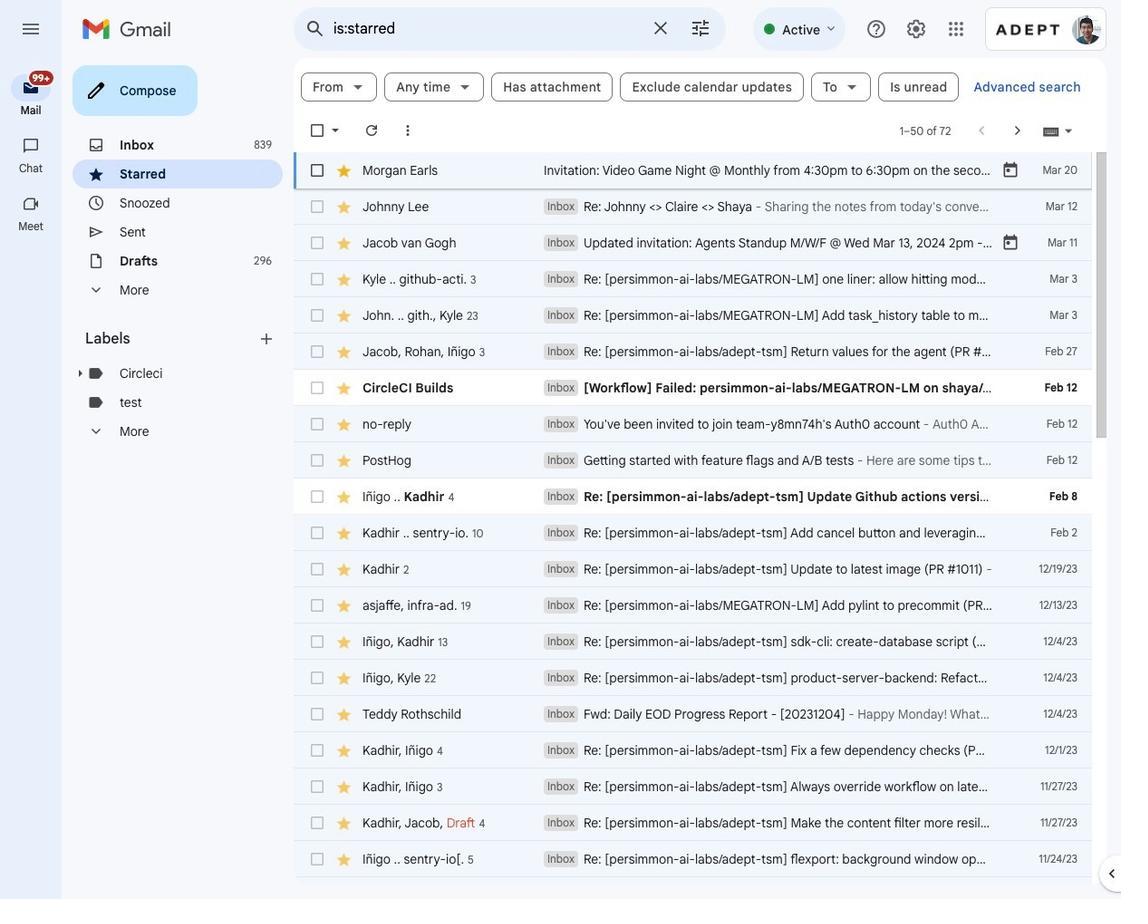 Task type: describe. For each thing, give the bounding box(es) containing it.
clear search image
[[643, 10, 680, 46]]

16 row from the top
[[294, 697, 1093, 733]]

15 row from the top
[[294, 660, 1122, 697]]

9 row from the top
[[294, 443, 1093, 479]]

gmail image
[[82, 11, 180, 47]]

settings image
[[906, 18, 928, 40]]

1 row from the top
[[294, 152, 1122, 189]]

more email options image
[[399, 122, 417, 140]]

14 row from the top
[[294, 624, 1093, 660]]

7 row from the top
[[294, 370, 1122, 406]]

6 row from the top
[[294, 334, 1093, 370]]

main menu image
[[20, 18, 42, 40]]

advanced search options image
[[683, 10, 720, 46]]

older image
[[1009, 122, 1028, 140]]

2 calendar event image from the top
[[1002, 234, 1020, 252]]

2 row from the top
[[294, 189, 1093, 225]]

8 row from the top
[[294, 406, 1093, 443]]

search in mail image
[[299, 13, 332, 45]]



Task type: vqa. For each thing, say whether or not it's contained in the screenshot.
16th row from the top of the page
yes



Task type: locate. For each thing, give the bounding box(es) containing it.
5 row from the top
[[294, 297, 1122, 334]]

4 row from the top
[[294, 261, 1122, 297]]

row
[[294, 152, 1122, 189], [294, 189, 1093, 225], [294, 225, 1122, 261], [294, 261, 1122, 297], [294, 297, 1122, 334], [294, 334, 1093, 370], [294, 370, 1122, 406], [294, 406, 1093, 443], [294, 443, 1093, 479], [294, 479, 1093, 515], [294, 515, 1122, 551], [294, 551, 1093, 588], [294, 588, 1093, 624], [294, 624, 1093, 660], [294, 660, 1122, 697], [294, 697, 1093, 733], [294, 733, 1093, 769], [294, 769, 1108, 805], [294, 805, 1093, 842], [294, 842, 1122, 878], [294, 878, 1093, 900]]

13 row from the top
[[294, 588, 1093, 624]]

10 row from the top
[[294, 479, 1093, 515]]

11 row from the top
[[294, 515, 1122, 551]]

select input tool image
[[1064, 124, 1075, 138]]

17 row from the top
[[294, 733, 1093, 769]]

Search in mail text field
[[334, 20, 640, 38]]

21 row from the top
[[294, 878, 1093, 900]]

None checkbox
[[308, 122, 327, 140], [308, 161, 327, 180], [308, 198, 327, 216], [308, 234, 327, 252], [308, 307, 327, 325], [308, 343, 327, 361], [308, 379, 327, 397], [308, 415, 327, 434], [308, 561, 327, 579], [308, 597, 327, 615], [308, 633, 327, 651], [308, 669, 327, 688], [308, 742, 327, 760], [308, 814, 327, 833], [308, 122, 327, 140], [308, 161, 327, 180], [308, 198, 327, 216], [308, 234, 327, 252], [308, 307, 327, 325], [308, 343, 327, 361], [308, 379, 327, 397], [308, 415, 327, 434], [308, 561, 327, 579], [308, 597, 327, 615], [308, 633, 327, 651], [308, 669, 327, 688], [308, 742, 327, 760], [308, 814, 327, 833]]

3 row from the top
[[294, 225, 1122, 261]]

refresh image
[[363, 122, 381, 140]]

19 row from the top
[[294, 805, 1093, 842]]

navigation
[[0, 58, 63, 900]]

1 calendar event image from the top
[[1002, 161, 1020, 180]]

support image
[[866, 18, 888, 40]]

20 row from the top
[[294, 842, 1122, 878]]

0 vertical spatial calendar event image
[[1002, 161, 1020, 180]]

Search in mail search field
[[294, 7, 727, 51]]

18 row from the top
[[294, 769, 1108, 805]]

heading
[[0, 103, 62, 118], [0, 161, 62, 176], [0, 219, 62, 234], [85, 330, 258, 348]]

1 vertical spatial calendar event image
[[1002, 234, 1020, 252]]

calendar event image
[[1002, 161, 1020, 180], [1002, 234, 1020, 252]]

12 row from the top
[[294, 551, 1093, 588]]

None checkbox
[[308, 270, 327, 288], [308, 452, 327, 470], [308, 488, 327, 506], [308, 524, 327, 542], [308, 706, 327, 724], [308, 778, 327, 796], [308, 851, 327, 869], [308, 270, 327, 288], [308, 452, 327, 470], [308, 488, 327, 506], [308, 524, 327, 542], [308, 706, 327, 724], [308, 778, 327, 796], [308, 851, 327, 869]]



